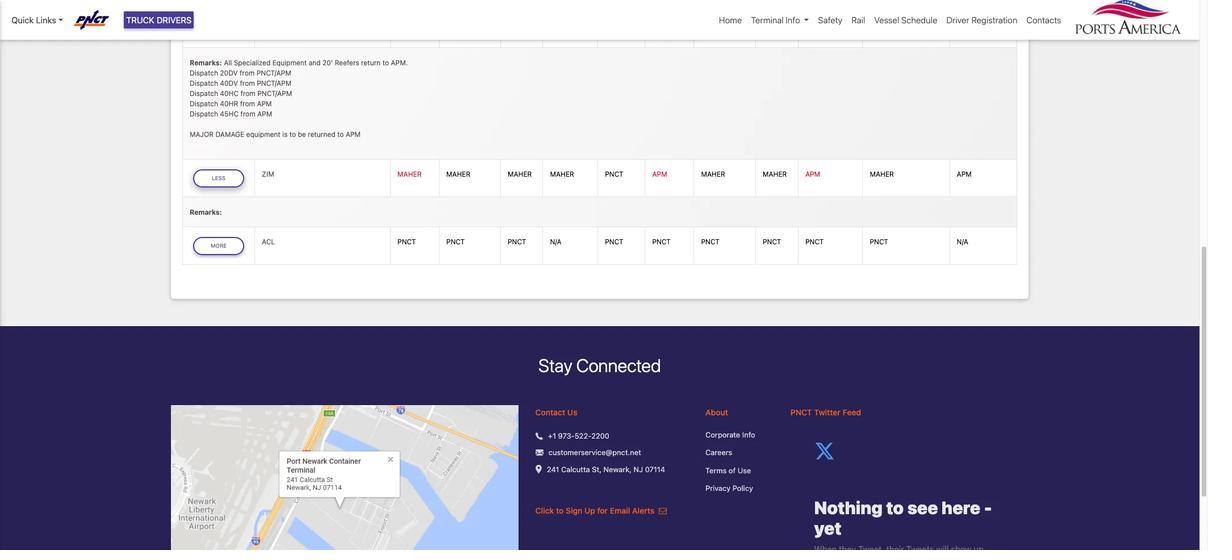 Task type: locate. For each thing, give the bounding box(es) containing it.
stay
[[539, 355, 573, 376]]

rail link
[[848, 9, 870, 31]]

less
[[212, 175, 226, 181]]

0 vertical spatial remarks:
[[190, 58, 222, 67]]

schedule
[[902, 15, 938, 25]]

privacy policy
[[706, 484, 754, 493]]

dispatch left '40hc'
[[190, 89, 218, 98]]

to inside remarks: all specialized equipment and 20' reefers return to apm. dispatch 20dv from pnct/apm dispatch 40dv from pnct/apm dispatch 40hc from pnct/apm dispatch 40hr from apm dispatch 45hc from apm
[[383, 58, 389, 67]]

1 vertical spatial info
[[743, 430, 756, 439]]

truck
[[126, 15, 155, 25]]

from right 40hr
[[240, 99, 255, 108]]

pnct twitter feed
[[791, 407, 862, 417]]

corporate info link
[[706, 429, 774, 441]]

dispatch left 40hr
[[190, 99, 218, 108]]

40dv
[[220, 79, 238, 87]]

click to sign up for email alerts link
[[536, 506, 667, 515]]

us
[[568, 407, 578, 417]]

be
[[298, 130, 306, 139]]

pnct/apm
[[257, 69, 291, 77], [257, 79, 292, 87], [258, 89, 292, 98]]

to left the apm.
[[383, 58, 389, 67]]

7 maher from the left
[[870, 170, 895, 179]]

241
[[547, 465, 560, 474]]

email
[[610, 506, 631, 515]]

dispatch left 20dv
[[190, 69, 218, 77]]

info for terminal info
[[786, 15, 801, 25]]

stay connected
[[539, 355, 662, 376]]

equipment
[[246, 130, 281, 139]]

from
[[240, 69, 255, 77], [240, 79, 255, 87], [241, 89, 256, 98], [240, 99, 255, 108], [241, 110, 256, 118]]

40hc
[[220, 89, 239, 98]]

+1 973-522-2200 link
[[548, 431, 610, 442]]

dispatch up major
[[190, 110, 218, 118]]

dispatch left 40dv
[[190, 79, 218, 87]]

alerts
[[633, 506, 655, 515]]

1 horizontal spatial n/a
[[958, 238, 969, 246]]

maher
[[398, 170, 422, 179], [447, 170, 471, 179], [508, 170, 532, 179], [550, 170, 575, 179], [702, 170, 726, 179], [763, 170, 787, 179], [870, 170, 895, 179]]

zim
[[262, 170, 274, 179]]

apm.
[[391, 58, 408, 67]]

calcutta
[[562, 465, 590, 474]]

0 horizontal spatial info
[[743, 430, 756, 439]]

07114
[[645, 465, 666, 474]]

remarks: down less dropdown button in the left of the page
[[190, 208, 222, 216]]

0 horizontal spatial n/a
[[550, 238, 562, 246]]

to
[[383, 58, 389, 67], [290, 130, 296, 139], [338, 130, 344, 139], [556, 506, 564, 515]]

4 maher from the left
[[550, 170, 575, 179]]

info for corporate info
[[743, 430, 756, 439]]

+1
[[548, 431, 556, 440]]

1 horizontal spatial info
[[786, 15, 801, 25]]

remarks: for remarks:
[[190, 208, 222, 216]]

1 dispatch from the top
[[190, 69, 218, 77]]

all
[[224, 58, 232, 67]]

2 dispatch from the top
[[190, 79, 218, 87]]

terms of use
[[706, 466, 752, 475]]

dispatch
[[190, 69, 218, 77], [190, 79, 218, 87], [190, 89, 218, 98], [190, 99, 218, 108], [190, 110, 218, 118]]

info right the 'terminal'
[[786, 15, 801, 25]]

1 remarks: from the top
[[190, 58, 222, 67]]

n/a
[[550, 238, 562, 246], [958, 238, 969, 246]]

info
[[786, 15, 801, 25], [743, 430, 756, 439]]

apm
[[763, 18, 778, 27], [806, 18, 821, 27], [870, 18, 885, 27], [958, 18, 972, 27], [257, 99, 272, 108], [257, 110, 272, 118], [346, 130, 361, 139], [653, 170, 668, 179], [806, 170, 821, 179], [958, 170, 972, 179]]

terminal
[[752, 15, 784, 25]]

home
[[720, 15, 743, 25]]

safety
[[819, 15, 843, 25]]

2 vertical spatial pnct/apm
[[258, 89, 292, 98]]

remarks: left all
[[190, 58, 222, 67]]

and
[[309, 58, 321, 67]]

return
[[361, 58, 381, 67]]

vessel schedule link
[[870, 9, 943, 31]]

4 dispatch from the top
[[190, 99, 218, 108]]

st,
[[592, 465, 602, 474]]

3 dispatch from the top
[[190, 89, 218, 98]]

vessel schedule
[[875, 15, 938, 25]]

1 maher from the left
[[398, 170, 422, 179]]

remarks:
[[190, 58, 222, 67], [190, 208, 222, 216]]

5 maher from the left
[[702, 170, 726, 179]]

quick links link
[[11, 14, 63, 26]]

use
[[738, 466, 752, 475]]

2 n/a from the left
[[958, 238, 969, 246]]

to right is
[[290, 130, 296, 139]]

corporate
[[706, 430, 741, 439]]

0 vertical spatial info
[[786, 15, 801, 25]]

connected
[[577, 355, 662, 376]]

home link
[[715, 9, 747, 31]]

up
[[585, 506, 596, 515]]

about
[[706, 407, 729, 417]]

less button
[[193, 170, 244, 188]]

contacts
[[1027, 15, 1062, 25]]

241 calcutta st, newark, nj 07114
[[547, 465, 666, 474]]

1 vertical spatial remarks:
[[190, 208, 222, 216]]

2 remarks: from the top
[[190, 208, 222, 216]]

driver registration
[[947, 15, 1018, 25]]

corporate info
[[706, 430, 756, 439]]

remarks: inside remarks: all specialized equipment and 20' reefers return to apm. dispatch 20dv from pnct/apm dispatch 40dv from pnct/apm dispatch 40hc from pnct/apm dispatch 40hr from apm dispatch 45hc from apm
[[190, 58, 222, 67]]

contact us
[[536, 407, 578, 417]]

info up careers link
[[743, 430, 756, 439]]



Task type: vqa. For each thing, say whether or not it's contained in the screenshot.
the top ...
no



Task type: describe. For each thing, give the bounding box(es) containing it.
more
[[211, 243, 227, 249]]

truck drivers
[[126, 15, 192, 25]]

acl
[[262, 238, 275, 246]]

careers link
[[706, 447, 774, 458]]

973-
[[558, 431, 575, 440]]

customerservice@pnct.net
[[549, 448, 642, 457]]

from right '40hc'
[[241, 89, 256, 98]]

click
[[536, 506, 554, 515]]

privacy policy link
[[706, 483, 774, 494]]

nj
[[634, 465, 643, 474]]

from down 'specialized'
[[240, 69, 255, 77]]

to right returned
[[338, 130, 344, 139]]

terminal info link
[[747, 9, 814, 31]]

522-
[[575, 431, 592, 440]]

20dv
[[220, 69, 238, 77]]

policy
[[733, 484, 754, 493]]

3 maher from the left
[[508, 170, 532, 179]]

links
[[36, 15, 56, 25]]

2 maher from the left
[[447, 170, 471, 179]]

careers
[[706, 448, 733, 457]]

20'
[[323, 58, 333, 67]]

click to sign up for email alerts
[[536, 506, 657, 515]]

0 vertical spatial pnct/apm
[[257, 69, 291, 77]]

sign
[[566, 506, 583, 515]]

twitter
[[815, 407, 841, 417]]

safety link
[[814, 9, 848, 31]]

40hr
[[220, 99, 238, 108]]

remarks: all specialized equipment and 20' reefers return to apm. dispatch 20dv from pnct/apm dispatch 40dv from pnct/apm dispatch 40hc from pnct/apm dispatch 40hr from apm dispatch 45hc from apm
[[190, 58, 408, 118]]

1 vertical spatial pnct/apm
[[257, 79, 292, 87]]

contact
[[536, 407, 566, 417]]

registration
[[972, 15, 1018, 25]]

major
[[190, 130, 214, 139]]

truck drivers link
[[124, 11, 194, 29]]

drivers
[[157, 15, 192, 25]]

feed
[[843, 407, 862, 417]]

damage
[[216, 130, 245, 139]]

from right 45hc
[[241, 110, 256, 118]]

terminal info
[[752, 15, 801, 25]]

45hc
[[220, 110, 239, 118]]

privacy
[[706, 484, 731, 493]]

specialized
[[234, 58, 271, 67]]

contacts link
[[1023, 9, 1067, 31]]

remarks: for remarks: all specialized equipment and 20' reefers return to apm. dispatch 20dv from pnct/apm dispatch 40dv from pnct/apm dispatch 40hc from pnct/apm dispatch 40hr from apm dispatch 45hc from apm
[[190, 58, 222, 67]]

quick
[[11, 15, 34, 25]]

6 maher from the left
[[763, 170, 787, 179]]

driver
[[947, 15, 970, 25]]

customerservice@pnct.net link
[[549, 447, 642, 458]]

1 n/a from the left
[[550, 238, 562, 246]]

rail
[[852, 15, 866, 25]]

reefers
[[335, 58, 359, 67]]

vessel
[[875, 15, 900, 25]]

newark,
[[604, 465, 632, 474]]

2200
[[592, 431, 610, 440]]

more button
[[193, 237, 244, 255]]

for
[[598, 506, 608, 515]]

241 calcutta st, newark, nj 07114 link
[[547, 464, 666, 475]]

is
[[283, 130, 288, 139]]

major damage equipment is to be returned to apm
[[190, 130, 361, 139]]

driver registration link
[[943, 9, 1023, 31]]

returned
[[308, 130, 336, 139]]

of
[[729, 466, 736, 475]]

equipment
[[273, 58, 307, 67]]

quick links
[[11, 15, 56, 25]]

envelope o image
[[659, 507, 667, 515]]

terms
[[706, 466, 727, 475]]

+1 973-522-2200
[[548, 431, 610, 440]]

5 dispatch from the top
[[190, 110, 218, 118]]

from right 40dv
[[240, 79, 255, 87]]

terms of use link
[[706, 465, 774, 476]]

to left sign
[[556, 506, 564, 515]]



